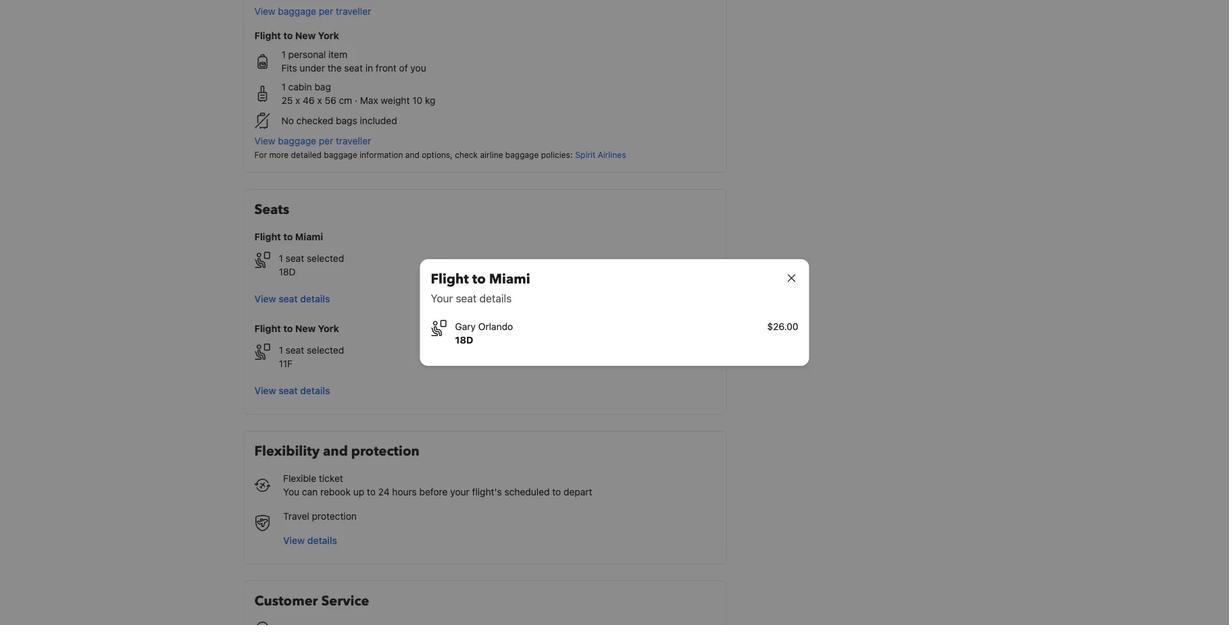 Task type: locate. For each thing, give the bounding box(es) containing it.
protection
[[351, 443, 420, 461], [312, 511, 357, 522]]

details inside view details button
[[307, 535, 337, 547]]

view seat details button down '11f'
[[249, 379, 335, 403]]

flight to new york up the personal
[[254, 30, 339, 41]]

1 per from the top
[[319, 6, 333, 17]]

view seat details button
[[249, 287, 335, 311], [249, 379, 335, 403]]

1 up 25
[[281, 81, 286, 93]]

you
[[283, 487, 299, 498]]

york up 1 seat selected 11f
[[318, 323, 339, 334]]

per down checked
[[319, 135, 333, 147]]

cm
[[339, 95, 352, 106]]

1 horizontal spatial miami
[[489, 270, 530, 289]]

seat right your
[[456, 292, 477, 305]]

view seat details down 18d
[[254, 294, 330, 305]]

1 x from the left
[[295, 95, 300, 106]]

scheduled
[[504, 487, 550, 498]]

1 for 1 cabin bag 25 x 46 x 56 cm · max weight 10 kg
[[281, 81, 286, 93]]

0 vertical spatial view baggage per traveller link
[[254, 5, 715, 18]]

1 traveller from the top
[[336, 6, 371, 17]]

x
[[295, 95, 300, 106], [317, 95, 322, 106]]

check
[[455, 150, 478, 160]]

1
[[281, 49, 286, 60], [281, 81, 286, 93], [279, 253, 283, 264], [279, 345, 283, 356]]

and
[[405, 150, 419, 160], [323, 443, 348, 461]]

spirit
[[575, 150, 595, 159]]

flight to new york
[[254, 30, 339, 41], [254, 323, 339, 334]]

of
[[399, 63, 408, 74]]

2 selected from the top
[[307, 345, 344, 356]]

1 vertical spatial new
[[295, 323, 316, 334]]

1 vertical spatial and
[[323, 443, 348, 461]]

0 vertical spatial new
[[295, 30, 316, 41]]

flexible
[[283, 473, 316, 484]]

traveller for 1st view baggage per traveller link from the bottom of the page
[[336, 135, 371, 147]]

2 x from the left
[[317, 95, 322, 106]]

york up item
[[318, 30, 339, 41]]

1 vertical spatial selected
[[307, 345, 344, 356]]

0 vertical spatial view baggage per traveller
[[254, 6, 371, 17]]

flight to new york up 1 seat selected 11f
[[254, 323, 339, 334]]

per
[[319, 6, 333, 17], [319, 135, 333, 147]]

selected inside 1 seat selected 11f
[[307, 345, 344, 356]]

to up gary
[[472, 270, 486, 289]]

1 inside 1 personal item fits under the seat in front of you
[[281, 49, 286, 60]]

detailed
[[291, 150, 322, 160]]

baggage down no checked bags included
[[324, 150, 357, 160]]

1 up fits
[[281, 49, 286, 60]]

2 new from the top
[[295, 323, 316, 334]]

x right 25
[[295, 95, 300, 106]]

view details button
[[278, 529, 343, 553]]

no checked bags included
[[281, 115, 397, 126]]

miami up the 'orlando'
[[489, 270, 530, 289]]

information
[[360, 150, 403, 160]]

seat inside 1 seat selected 11f
[[286, 345, 304, 356]]

more
[[269, 150, 289, 160]]

view
[[254, 6, 275, 17], [254, 135, 275, 147], [254, 294, 276, 305], [254, 385, 276, 397], [283, 535, 305, 547]]

1 vertical spatial traveller
[[336, 135, 371, 147]]

1 horizontal spatial and
[[405, 150, 419, 160]]

1 horizontal spatial x
[[317, 95, 322, 106]]

11f
[[279, 358, 293, 370]]

view inside view details button
[[283, 535, 305, 547]]

2 per from the top
[[319, 135, 333, 147]]

0 horizontal spatial miami
[[295, 231, 323, 243]]

seat up '11f'
[[286, 345, 304, 356]]

traveller
[[336, 6, 371, 17], [336, 135, 371, 147]]

to inside flight to miami your seat details
[[472, 270, 486, 289]]

bag
[[314, 81, 331, 93]]

0 vertical spatial and
[[405, 150, 419, 160]]

details up the 'orlando'
[[479, 292, 512, 305]]

new up 1 seat selected 11f
[[295, 323, 316, 334]]

protection down rebook
[[312, 511, 357, 522]]

18d
[[279, 267, 296, 278]]

checked
[[296, 115, 333, 126]]

to
[[283, 30, 293, 41], [283, 231, 293, 243], [472, 270, 486, 289], [283, 323, 293, 334], [367, 487, 376, 498], [552, 487, 561, 498]]

flight to miami
[[254, 231, 323, 243]]

1 selected from the top
[[307, 253, 344, 264]]

view baggage per traveller link
[[254, 5, 715, 18], [254, 134, 715, 148]]

details
[[479, 292, 512, 305], [300, 294, 330, 305], [300, 385, 330, 397], [307, 535, 337, 547]]

baggage
[[278, 6, 316, 17], [278, 135, 316, 147], [324, 150, 357, 160], [505, 150, 539, 160]]

0 vertical spatial per
[[319, 6, 333, 17]]

0 horizontal spatial x
[[295, 95, 300, 106]]

1 vertical spatial view seat details
[[254, 385, 330, 397]]

25
[[281, 95, 293, 106]]

0 vertical spatial york
[[318, 30, 339, 41]]

ticket
[[319, 473, 343, 484]]

to up '11f'
[[283, 323, 293, 334]]

view seat details button for 11f
[[249, 379, 335, 403]]

to left the depart
[[552, 487, 561, 498]]

to down seats
[[283, 231, 293, 243]]

2 view seat details button from the top
[[249, 379, 335, 403]]

2 view baggage per traveller from the top
[[254, 135, 371, 147]]

view seat details down '11f'
[[254, 385, 330, 397]]

gary
[[455, 321, 476, 332]]

1 for 1 seat selected 11f
[[279, 345, 283, 356]]

2 traveller from the top
[[336, 135, 371, 147]]

1 for 1 seat selected 18d
[[279, 253, 283, 264]]

per up item
[[319, 6, 333, 17]]

view baggage per traveller up detailed
[[254, 135, 371, 147]]

seat down '11f'
[[279, 385, 298, 397]]

service
[[321, 593, 369, 611]]

seat left in
[[344, 63, 363, 74]]

x left 56
[[317, 95, 322, 106]]

hours
[[392, 487, 417, 498]]

seat up 18d
[[286, 253, 304, 264]]

1 vertical spatial york
[[318, 323, 339, 334]]

1 up '11f'
[[279, 345, 283, 356]]

1 inside 1 seat selected 18d
[[279, 253, 283, 264]]

weight
[[381, 95, 410, 106]]

your
[[431, 292, 453, 305]]

0 vertical spatial flight to new york
[[254, 30, 339, 41]]

seat
[[344, 63, 363, 74], [286, 253, 304, 264], [456, 292, 477, 305], [279, 294, 298, 305], [286, 345, 304, 356], [279, 385, 298, 397]]

0 vertical spatial view seat details
[[254, 294, 330, 305]]

0 vertical spatial protection
[[351, 443, 420, 461]]

selected inside 1 seat selected 18d
[[307, 253, 344, 264]]

view for second view baggage per traveller link from the bottom
[[254, 6, 275, 17]]

view seat details button down 18d
[[249, 287, 335, 311]]

0 vertical spatial miami
[[295, 231, 323, 243]]

1 view baggage per traveller link from the top
[[254, 5, 715, 18]]

your
[[450, 487, 469, 498]]

travel protection
[[283, 511, 357, 522]]

18
[[455, 335, 466, 346]]

item
[[328, 49, 347, 60]]

0 horizontal spatial and
[[323, 443, 348, 461]]

spirit airlines link
[[575, 150, 626, 159]]

1 view seat details button from the top
[[249, 287, 335, 311]]

miami up 1 seat selected 18d
[[295, 231, 323, 243]]

details down travel protection
[[307, 535, 337, 547]]

1 inside the 1 cabin bag 25 x 46 x 56 cm · max weight 10 kg
[[281, 81, 286, 93]]

1 vertical spatial per
[[319, 135, 333, 147]]

airlines
[[598, 150, 626, 159]]

0 vertical spatial view seat details button
[[249, 287, 335, 311]]

0 vertical spatial selected
[[307, 253, 344, 264]]

max
[[360, 95, 378, 106]]

flexible ticket you can rebook up to 24 hours before your flight's scheduled to depart
[[283, 473, 592, 498]]

new
[[295, 30, 316, 41], [295, 323, 316, 334]]

1 view baggage per traveller from the top
[[254, 6, 371, 17]]

and left the options,
[[405, 150, 419, 160]]

1 vertical spatial flight to new york
[[254, 323, 339, 334]]

protection up 24
[[351, 443, 420, 461]]

york
[[318, 30, 339, 41], [318, 323, 339, 334]]

miami inside flight to miami your seat details
[[489, 270, 530, 289]]

new up the personal
[[295, 30, 316, 41]]

miami
[[295, 231, 323, 243], [489, 270, 530, 289]]

flight to miami dialog
[[404, 243, 825, 382]]

baggage up detailed
[[278, 135, 316, 147]]

traveller down bags
[[336, 135, 371, 147]]

flight to miami your seat details
[[431, 270, 530, 305]]

1 vertical spatial miami
[[489, 270, 530, 289]]

1 vertical spatial view seat details button
[[249, 379, 335, 403]]

traveller up item
[[336, 6, 371, 17]]

for more detailed baggage information and options, check airline baggage policies: spirit airlines
[[254, 150, 626, 160]]

1 up 18d
[[279, 253, 283, 264]]

the
[[328, 63, 342, 74]]

view for view details button
[[283, 535, 305, 547]]

view baggage per traveller up the personal
[[254, 6, 371, 17]]

1 seat selected 11f
[[279, 345, 344, 370]]

view seat details
[[254, 294, 330, 305], [254, 385, 330, 397]]

1 inside 1 seat selected 11f
[[279, 345, 283, 356]]

1 flight to new york from the top
[[254, 30, 339, 41]]

1 vertical spatial view baggage per traveller link
[[254, 134, 715, 148]]

travel
[[283, 511, 309, 522]]

flight
[[254, 30, 281, 41], [254, 231, 281, 243], [431, 270, 469, 289], [254, 323, 281, 334]]

1 view seat details from the top
[[254, 294, 330, 305]]

0 vertical spatial traveller
[[336, 6, 371, 17]]

for
[[254, 150, 267, 160]]

rebook
[[320, 487, 351, 498]]

view seat details button for 18d
[[249, 287, 335, 311]]

2 view seat details from the top
[[254, 385, 330, 397]]

flexibility and protection
[[254, 443, 420, 461]]

1 vertical spatial protection
[[312, 511, 357, 522]]

selected
[[307, 253, 344, 264], [307, 345, 344, 356]]

1 personal item fits under the seat in front of you
[[281, 49, 426, 74]]

orlando
[[478, 321, 513, 332]]

selected for miami
[[307, 253, 344, 264]]

airline
[[480, 150, 503, 160]]

view seat details for 11f
[[254, 385, 330, 397]]

1 for 1 personal item fits under the seat in front of you
[[281, 49, 286, 60]]

view baggage per traveller
[[254, 6, 371, 17], [254, 135, 371, 147]]

and up the 'ticket'
[[323, 443, 348, 461]]

1 new from the top
[[295, 30, 316, 41]]

1 vertical spatial view baggage per traveller
[[254, 135, 371, 147]]



Task type: describe. For each thing, give the bounding box(es) containing it.
seat inside 1 seat selected 18d
[[286, 253, 304, 264]]

before
[[419, 487, 448, 498]]

miami for flight to miami your seat details
[[489, 270, 530, 289]]

view details
[[283, 535, 337, 547]]

front
[[376, 63, 396, 74]]

1 cabin bag 25 x 46 x 56 cm · max weight 10 kg
[[281, 81, 435, 106]]

2 flight to new york from the top
[[254, 323, 339, 334]]

seat down 18d
[[279, 294, 298, 305]]

fits
[[281, 63, 297, 74]]

details down 1 seat selected 18d
[[300, 294, 330, 305]]

seat inside flight to miami your seat details
[[456, 292, 477, 305]]

in
[[365, 63, 373, 74]]

2 view baggage per traveller link from the top
[[254, 134, 715, 148]]

options,
[[422, 150, 453, 160]]

1 york from the top
[[318, 30, 339, 41]]

you
[[410, 63, 426, 74]]

per for 1st view baggage per traveller link from the bottom of the page
[[319, 135, 333, 147]]

46
[[303, 95, 315, 106]]

flight inside flight to miami your seat details
[[431, 270, 469, 289]]

under
[[300, 63, 325, 74]]

24
[[378, 487, 390, 498]]

included
[[360, 115, 397, 126]]

per for second view baggage per traveller link from the bottom
[[319, 6, 333, 17]]

view baggage per traveller for 1st view baggage per traveller link from the bottom of the page
[[254, 135, 371, 147]]

flight's
[[472, 487, 502, 498]]

flexibility
[[254, 443, 320, 461]]

policies:
[[541, 150, 573, 160]]

2 york from the top
[[318, 323, 339, 334]]

1 seat selected 18d
[[279, 253, 344, 278]]

miami for flight to miami
[[295, 231, 323, 243]]

$26.00
[[767, 321, 798, 332]]

and inside for more detailed baggage information and options, check airline baggage policies: spirit airlines
[[405, 150, 419, 160]]

personal
[[288, 49, 326, 60]]

details inside flight to miami your seat details
[[479, 292, 512, 305]]

view seat details for 18d
[[254, 294, 330, 305]]

bags
[[336, 115, 357, 126]]

customer service
[[254, 593, 369, 611]]

customer
[[254, 593, 318, 611]]

depart
[[564, 487, 592, 498]]

no
[[281, 115, 294, 126]]

d
[[466, 335, 473, 346]]

gary orlando 18 d
[[455, 321, 513, 346]]

details down 1 seat selected 11f
[[300, 385, 330, 397]]

up
[[353, 487, 364, 498]]

traveller for second view baggage per traveller link from the bottom
[[336, 6, 371, 17]]

selected for new
[[307, 345, 344, 356]]

baggage right airline
[[505, 150, 539, 160]]

to up the personal
[[283, 30, 293, 41]]

seat inside 1 personal item fits under the seat in front of you
[[344, 63, 363, 74]]

cabin
[[288, 81, 312, 93]]

baggage up the personal
[[278, 6, 316, 17]]

·
[[355, 95, 357, 106]]

view for 1st view baggage per traveller link from the bottom of the page
[[254, 135, 275, 147]]

view baggage per traveller for second view baggage per traveller link from the bottom
[[254, 6, 371, 17]]

56
[[325, 95, 336, 106]]

seats
[[254, 201, 289, 219]]

can
[[302, 487, 318, 498]]

10 kg
[[412, 95, 435, 106]]

to right up in the left of the page
[[367, 487, 376, 498]]



Task type: vqa. For each thing, say whether or not it's contained in the screenshot.
For
yes



